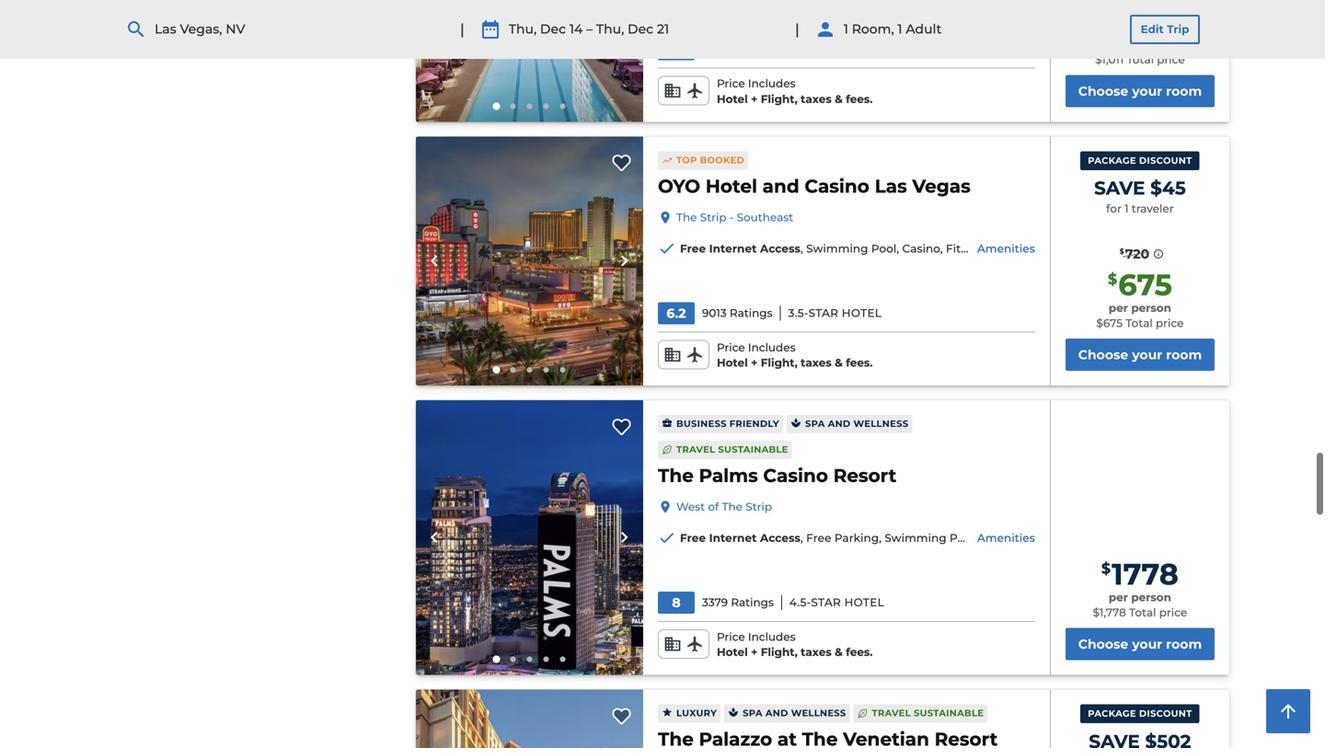 Task type: describe. For each thing, give the bounding box(es) containing it.
of
[[708, 500, 719, 514]]

west of the strip
[[677, 500, 772, 514]]

choose your room for 1778
[[1079, 637, 1202, 652]]

includes for 1778
[[748, 631, 796, 644]]

| for thu, dec 14 – thu, dec 21
[[460, 20, 465, 38]]

the for the palms casino resort
[[658, 464, 694, 487]]

1 go to image #3 image from the top
[[527, 103, 533, 109]]

edit trip button
[[1131, 15, 1201, 44]]

1 go to image #4 image from the top
[[544, 103, 549, 109]]

$45
[[1151, 177, 1186, 199]]

hotel down booked
[[706, 175, 758, 197]]

go to image #5 image for save $45
[[560, 367, 566, 373]]

parking
[[835, 532, 879, 545]]

price includes hotel + flight, taxes & fees. for 1778
[[717, 631, 873, 659]]

price for 675
[[1156, 317, 1184, 330]]

oyo hotel and casino las vegas element
[[658, 173, 971, 199]]

trip
[[1167, 23, 1190, 36]]

1 go to image #2 image from the top
[[510, 103, 516, 109]]

0 horizontal spatial swimming
[[807, 242, 869, 255]]

$ for 720
[[1120, 247, 1125, 256]]

2 discount from the top
[[1140, 708, 1193, 719]]

luxury
[[677, 708, 717, 719]]

las vegas, nv
[[155, 21, 245, 37]]

oyo hotel and casino las vegas
[[658, 175, 971, 197]]

traveler
[[1132, 202, 1174, 216]]

0 horizontal spatial pool
[[872, 242, 897, 255]]

1011 per person $1,011 total price
[[1096, 3, 1186, 66]]

$ 675 per person $675 total price
[[1097, 267, 1184, 330]]

9013 ratings
[[702, 306, 773, 320]]

your for 1778
[[1133, 637, 1163, 652]]

8
[[672, 595, 681, 611]]

total inside 1011 per person $1,011 total price
[[1127, 53, 1155, 66]]

1 includes from the top
[[748, 77, 796, 90]]

hotel down the '9013 ratings' at the right
[[717, 356, 748, 370]]

sustainable for luxury
[[914, 708, 984, 719]]

| for 1 room, 1 adult
[[795, 20, 800, 38]]

photo carousel region for the palms casino resort
[[416, 400, 643, 675]]

palms
[[699, 464, 758, 487]]

photo carousel region for oyo hotel and casino las vegas
[[416, 137, 643, 386]]

star for 1778
[[811, 596, 842, 609]]

1 go to image #1 image from the top
[[493, 102, 500, 110]]

-
[[730, 211, 734, 224]]

edit
[[1141, 23, 1164, 36]]

star for save $45
[[809, 306, 839, 320]]

total for 675
[[1126, 317, 1153, 330]]

person inside 1011 per person $1,011 total price
[[1132, 37, 1172, 51]]

per inside 1011 per person $1,011 total price
[[1109, 37, 1129, 51]]

spa for business friendly
[[806, 419, 825, 430]]

go to image #2 image for save $45
[[510, 367, 516, 373]]

top booked
[[677, 155, 745, 166]]

internet for free internet access , free parking , swimming pool ,
[[709, 532, 757, 545]]

free left parking
[[807, 532, 832, 545]]

14
[[570, 21, 583, 37]]

flight, for save $45
[[761, 356, 798, 370]]

person for 1778
[[1132, 591, 1172, 604]]

internet for free internet access , swimming pool , casino , fitness center ,
[[709, 242, 757, 255]]

ratings for save $45
[[730, 306, 773, 320]]

1 discount from the top
[[1140, 155, 1193, 166]]

top
[[677, 155, 697, 166]]

sustainable for business friendly
[[718, 444, 789, 455]]

0 vertical spatial and
[[763, 175, 800, 197]]

choose your room button for per
[[1066, 75, 1215, 107]]

4.5-star hotel
[[790, 596, 885, 609]]

taxes for save $45
[[801, 356, 832, 370]]

1 thu, from the left
[[509, 21, 537, 37]]

friendly
[[730, 419, 780, 430]]

1 flight, from the top
[[761, 93, 798, 106]]

travel for business friendly
[[677, 444, 716, 455]]

fitness
[[946, 242, 987, 255]]

3379
[[702, 596, 728, 609]]

2 choose your room from the top
[[1079, 347, 1202, 363]]

1 & from the top
[[835, 93, 843, 106]]

go to image #3 image for save $45
[[527, 367, 533, 373]]

2 choose your room button from the top
[[1066, 339, 1215, 371]]

casino inside the palms casino resort element
[[764, 464, 829, 487]]

vegas
[[913, 175, 971, 197]]

1 photo carousel region from the top
[[416, 0, 643, 122]]

3.5-star hotel
[[789, 306, 882, 320]]

1 horizontal spatial strip
[[746, 500, 772, 514]]

the for the strip - southeast
[[677, 211, 697, 224]]

the palms casino resort
[[658, 464, 897, 487]]

travel sustainable for business friendly
[[677, 444, 789, 455]]

hotel up booked
[[717, 93, 748, 106]]

0 horizontal spatial strip
[[700, 211, 727, 224]]

1 go to image #5 image from the top
[[560, 103, 566, 109]]

for
[[1107, 202, 1122, 216]]

price inside 1011 per person $1,011 total price
[[1157, 53, 1186, 66]]

southeast
[[737, 211, 794, 224]]

go to image #3 image for 1778
[[527, 657, 533, 662]]

includes for save $45
[[748, 341, 796, 354]]

1 + from the top
[[751, 93, 758, 106]]

spa for luxury
[[743, 708, 763, 719]]

$ 720
[[1120, 246, 1150, 262]]

your for per
[[1133, 83, 1163, 99]]

1 price from the top
[[717, 77, 745, 90]]

hotel right 3.5-
[[842, 306, 882, 320]]

1 package discount from the top
[[1088, 155, 1193, 166]]

thu, dec 14 – thu, dec 21
[[509, 21, 669, 37]]

travel for luxury
[[872, 708, 911, 719]]

business
[[677, 419, 727, 430]]

4.5-
[[790, 596, 811, 609]]

the palazzo at the venetian resort las vegas element
[[658, 727, 1036, 748]]



Task type: locate. For each thing, give the bounding box(es) containing it.
amenities
[[978, 242, 1036, 255], [978, 532, 1036, 545]]

1 vertical spatial includes
[[748, 341, 796, 354]]

fees. down 4.5-star hotel
[[846, 646, 873, 659]]

fees.
[[846, 93, 873, 106], [846, 356, 873, 370], [846, 646, 873, 659]]

2 person from the top
[[1132, 301, 1172, 315]]

,
[[801, 242, 804, 255], [897, 242, 900, 255], [941, 242, 943, 255], [1028, 242, 1031, 255], [801, 532, 804, 545], [879, 532, 882, 545], [975, 532, 978, 545], [1019, 532, 1022, 545]]

2 vertical spatial go to image #1 image
[[493, 656, 500, 663]]

wellness up the palazzo at the venetian resort las vegas element
[[791, 708, 847, 719]]

room down $ 675 per person $675 total price
[[1167, 347, 1202, 363]]

taxes for 1778
[[801, 646, 832, 659]]

the right of
[[722, 500, 743, 514]]

7.4
[[667, 42, 686, 57]]

2 go to image #5 image from the top
[[560, 367, 566, 373]]

room
[[1167, 83, 1202, 99], [1167, 347, 1202, 363], [1167, 637, 1202, 652]]

and up the palazzo at the venetian resort las vegas element
[[766, 708, 789, 719]]

0 vertical spatial pool
[[872, 242, 897, 255]]

1 horizontal spatial dec
[[628, 21, 654, 37]]

3 price includes hotel + flight, taxes & fees. from the top
[[717, 631, 873, 659]]

1 vertical spatial travel sustainable
[[872, 708, 984, 719]]

wellness for business friendly
[[854, 419, 909, 430]]

0 vertical spatial $
[[1120, 247, 1125, 256]]

per up the $1,778
[[1109, 591, 1129, 604]]

choose down $675
[[1079, 347, 1129, 363]]

720
[[1126, 246, 1150, 262]]

1778
[[1112, 556, 1179, 592]]

access for swimming
[[760, 242, 801, 255]]

go to image #1 image for save $45
[[493, 366, 500, 374]]

total for 1778
[[1130, 606, 1157, 620]]

free for free internet access , free parking , swimming pool ,
[[680, 532, 706, 545]]

1 room from the top
[[1167, 83, 1202, 99]]

travel down business
[[677, 444, 716, 455]]

1 vertical spatial package
[[1088, 708, 1137, 719]]

+ for 1778
[[751, 646, 758, 659]]

total right the $1,778
[[1130, 606, 1157, 620]]

|
[[460, 20, 465, 38], [795, 20, 800, 38]]

2 vertical spatial the
[[722, 500, 743, 514]]

the down oyo
[[677, 211, 697, 224]]

choose for per
[[1079, 83, 1129, 99]]

+
[[751, 93, 758, 106], [751, 356, 758, 370], [751, 646, 758, 659]]

2 vertical spatial and
[[766, 708, 789, 719]]

wellness
[[854, 419, 909, 430], [791, 708, 847, 719]]

package
[[1088, 155, 1137, 166], [1088, 708, 1137, 719]]

3 room from the top
[[1167, 637, 1202, 652]]

1
[[844, 21, 849, 37], [898, 21, 903, 37], [1125, 202, 1129, 216]]

per up $675
[[1109, 301, 1129, 315]]

1 your from the top
[[1133, 83, 1163, 99]]

2 vertical spatial price
[[717, 631, 745, 644]]

price inside $ 675 per person $675 total price
[[1156, 317, 1184, 330]]

2 + from the top
[[751, 356, 758, 370]]

3379 ratings
[[702, 596, 774, 609]]

1 horizontal spatial 1
[[898, 21, 903, 37]]

amenities for save $45
[[978, 242, 1036, 255]]

1 fees. from the top
[[846, 93, 873, 106]]

includes
[[748, 77, 796, 90], [748, 341, 796, 354], [748, 631, 796, 644]]

thu, left "14" on the top of page
[[509, 21, 537, 37]]

save $45
[[1095, 177, 1186, 199]]

1 choose your room button from the top
[[1066, 75, 1215, 107]]

1 vertical spatial taxes
[[801, 356, 832, 370]]

person for 675
[[1132, 301, 1172, 315]]

3 fees. from the top
[[846, 646, 873, 659]]

spa and wellness
[[806, 419, 909, 430], [743, 708, 847, 719]]

price includes hotel + flight, taxes & fees. for save $45
[[717, 341, 873, 370]]

0 vertical spatial go to image #2 image
[[510, 103, 516, 109]]

go to image #3 image
[[527, 103, 533, 109], [527, 367, 533, 373], [527, 657, 533, 662]]

2 your from the top
[[1133, 347, 1163, 363]]

choose your room
[[1079, 83, 1202, 99], [1079, 347, 1202, 363], [1079, 637, 1202, 652]]

3 choose your room from the top
[[1079, 637, 1202, 652]]

2 vertical spatial total
[[1130, 606, 1157, 620]]

hotel
[[717, 93, 748, 106], [706, 175, 758, 197], [842, 306, 882, 320], [717, 356, 748, 370], [845, 596, 885, 609], [717, 646, 748, 659]]

2 package from the top
[[1088, 708, 1137, 719]]

choose your room button
[[1066, 75, 1215, 107], [1066, 339, 1215, 371], [1066, 628, 1215, 661]]

total right $675
[[1126, 317, 1153, 330]]

1 internet from the top
[[709, 242, 757, 255]]

0 vertical spatial go to image #3 image
[[527, 103, 533, 109]]

price down the 3379 ratings
[[717, 631, 745, 644]]

2 internet from the top
[[709, 532, 757, 545]]

flight,
[[761, 93, 798, 106], [761, 356, 798, 370], [761, 646, 798, 659]]

& for 1778
[[835, 646, 843, 659]]

amenities for 1778
[[978, 532, 1036, 545]]

$ for 1778
[[1102, 560, 1111, 578]]

your
[[1133, 83, 1163, 99], [1133, 347, 1163, 363], [1133, 637, 1163, 652]]

0 vertical spatial sustainable
[[718, 444, 789, 455]]

0 vertical spatial internet
[[709, 242, 757, 255]]

1 vertical spatial total
[[1126, 317, 1153, 330]]

1 amenities from the top
[[978, 242, 1036, 255]]

price includes hotel + flight, taxes & fees.
[[717, 77, 873, 106], [717, 341, 873, 370], [717, 631, 873, 659]]

price down 1778
[[1160, 606, 1188, 620]]

internet down the west of the strip
[[709, 532, 757, 545]]

strip left -
[[700, 211, 727, 224]]

casino left fitness
[[903, 242, 941, 255]]

and
[[763, 175, 800, 197], [828, 419, 851, 430], [766, 708, 789, 719]]

675
[[1119, 267, 1173, 303]]

choose your room button for 1778
[[1066, 628, 1215, 661]]

price down edit trip button
[[1157, 53, 1186, 66]]

2 price includes hotel + flight, taxes & fees. from the top
[[717, 341, 873, 370]]

access down the palms casino resort element
[[760, 532, 801, 545]]

go to image #4 image for 1778
[[544, 657, 549, 662]]

3 & from the top
[[835, 646, 843, 659]]

per inside $ 675 per person $675 total price
[[1109, 301, 1129, 315]]

1 vertical spatial the
[[658, 464, 694, 487]]

resort
[[834, 464, 897, 487]]

1 vertical spatial swimming
[[885, 532, 947, 545]]

person
[[1132, 37, 1172, 51], [1132, 301, 1172, 315], [1132, 591, 1172, 604]]

1 package from the top
[[1088, 155, 1137, 166]]

1 vertical spatial casino
[[903, 242, 941, 255]]

per
[[1109, 37, 1129, 51], [1109, 301, 1129, 315], [1109, 591, 1129, 604]]

1 vertical spatial go to image #2 image
[[510, 367, 516, 373]]

1 vertical spatial wellness
[[791, 708, 847, 719]]

&
[[835, 93, 843, 106], [835, 356, 843, 370], [835, 646, 843, 659]]

hotel right 4.5- at the bottom
[[845, 596, 885, 609]]

1 dec from the left
[[540, 21, 566, 37]]

3 includes from the top
[[748, 631, 796, 644]]

0 vertical spatial price includes hotel + flight, taxes & fees.
[[717, 77, 873, 106]]

dec left "14" on the top of page
[[540, 21, 566, 37]]

ratings
[[730, 306, 773, 320], [731, 596, 774, 609]]

1 vertical spatial las
[[875, 175, 907, 197]]

go to image #1 image for 1778
[[493, 656, 500, 663]]

0 vertical spatial choose your room
[[1079, 83, 1202, 99]]

21
[[657, 21, 669, 37]]

1 vertical spatial flight,
[[761, 356, 798, 370]]

0 vertical spatial taxes
[[801, 93, 832, 106]]

$1,011
[[1096, 53, 1124, 66]]

price
[[717, 77, 745, 90], [717, 341, 745, 354], [717, 631, 745, 644]]

las
[[155, 21, 176, 37], [875, 175, 907, 197]]

the palms casino resort element
[[658, 463, 897, 489]]

1 vertical spatial price
[[717, 341, 745, 354]]

1 choose your room from the top
[[1079, 83, 1202, 99]]

and up resort
[[828, 419, 851, 430]]

$ left 720 on the top of the page
[[1120, 247, 1125, 256]]

2 fees. from the top
[[846, 356, 873, 370]]

1 vertical spatial spa and wellness
[[743, 708, 847, 719]]

1 price includes hotel + flight, taxes & fees. from the top
[[717, 77, 873, 106]]

2 room from the top
[[1167, 347, 1202, 363]]

go to image #1 image
[[493, 102, 500, 110], [493, 366, 500, 374], [493, 656, 500, 663]]

price for 1778
[[717, 631, 745, 644]]

your down 1011 per person $1,011 total price
[[1133, 83, 1163, 99]]

nv
[[226, 21, 245, 37]]

taxes up oyo hotel and casino las vegas
[[801, 93, 832, 106]]

fees. down 3.5-star hotel
[[846, 356, 873, 370]]

fees. for 1778
[[846, 646, 873, 659]]

1 horizontal spatial las
[[875, 175, 907, 197]]

choose your room button down $1,011
[[1066, 75, 1215, 107]]

flight, for 1778
[[761, 646, 798, 659]]

per inside $ 1778 per person $1,778 total price
[[1109, 591, 1129, 604]]

+ for save $45
[[751, 356, 758, 370]]

go to image #4 image for save $45
[[544, 367, 549, 373]]

1 vertical spatial &
[[835, 356, 843, 370]]

go to image #5 image
[[560, 103, 566, 109], [560, 367, 566, 373], [560, 657, 566, 662]]

fees. down the room,
[[846, 93, 873, 106]]

spa and wellness up resort
[[806, 419, 909, 430]]

room down trip
[[1167, 83, 1202, 99]]

choose down $1,011
[[1079, 83, 1129, 99]]

& up oyo hotel and casino las vegas
[[835, 93, 843, 106]]

las left vegas
[[875, 175, 907, 197]]

dec
[[540, 21, 566, 37], [628, 21, 654, 37]]

choose your room for per
[[1079, 83, 1202, 99]]

0 vertical spatial strip
[[700, 211, 727, 224]]

9013
[[702, 306, 727, 320]]

edit trip
[[1141, 23, 1190, 36]]

$ inside $ 1778 per person $1,778 total price
[[1102, 560, 1111, 578]]

1 vertical spatial discount
[[1140, 708, 1193, 719]]

the
[[677, 211, 697, 224], [658, 464, 694, 487], [722, 500, 743, 514]]

and up southeast
[[763, 175, 800, 197]]

and for business friendly
[[828, 419, 851, 430]]

travel sustainable up the palazzo at the venetian resort las vegas element
[[872, 708, 984, 719]]

internet down -
[[709, 242, 757, 255]]

free down west
[[680, 532, 706, 545]]

room down $ 1778 per person $1,778 total price
[[1167, 637, 1202, 652]]

1 vertical spatial travel
[[872, 708, 911, 719]]

photo carousel region
[[416, 0, 643, 122], [416, 137, 643, 386], [416, 400, 643, 675], [416, 690, 643, 748]]

& for save $45
[[835, 356, 843, 370]]

price
[[1157, 53, 1186, 66], [1156, 317, 1184, 330], [1160, 606, 1188, 620]]

1 vertical spatial fees.
[[846, 356, 873, 370]]

& down 3.5-star hotel
[[835, 356, 843, 370]]

1 | from the left
[[460, 20, 465, 38]]

1 horizontal spatial thu,
[[596, 21, 624, 37]]

0 horizontal spatial wellness
[[791, 708, 847, 719]]

$ 1778 per person $1,778 total price
[[1093, 556, 1188, 620]]

$1,778
[[1093, 606, 1127, 620]]

1 vertical spatial ratings
[[731, 596, 774, 609]]

swimming
[[807, 242, 869, 255], [885, 532, 947, 545]]

0 horizontal spatial las
[[155, 21, 176, 37]]

2 amenities from the top
[[978, 532, 1036, 545]]

vegas,
[[180, 21, 222, 37]]

1 vertical spatial sustainable
[[914, 708, 984, 719]]

spa
[[806, 419, 825, 430], [743, 708, 763, 719]]

1 vertical spatial go to image #4 image
[[544, 367, 549, 373]]

travel
[[677, 444, 716, 455], [872, 708, 911, 719]]

2 go to image #3 image from the top
[[527, 367, 533, 373]]

2 go to image #2 image from the top
[[510, 367, 516, 373]]

0 horizontal spatial travel sustainable
[[677, 444, 789, 455]]

0 vertical spatial discount
[[1140, 155, 1193, 166]]

1 vertical spatial choose
[[1079, 347, 1129, 363]]

1 vertical spatial room
[[1167, 347, 1202, 363]]

2 | from the left
[[795, 20, 800, 38]]

choose your room down the $1,778
[[1079, 637, 1202, 652]]

1 left adult
[[898, 21, 903, 37]]

free down the strip - southeast
[[680, 242, 706, 255]]

0 horizontal spatial thu,
[[509, 21, 537, 37]]

2 includes from the top
[[748, 341, 796, 354]]

go to image #5 image for 1778
[[560, 657, 566, 662]]

2 vertical spatial $
[[1102, 560, 1111, 578]]

0 horizontal spatial dec
[[540, 21, 566, 37]]

spa and wellness for business friendly
[[806, 419, 909, 430]]

0 vertical spatial choose your room button
[[1066, 75, 1215, 107]]

1 vertical spatial per
[[1109, 301, 1129, 315]]

2 vertical spatial includes
[[748, 631, 796, 644]]

2 choose from the top
[[1079, 347, 1129, 363]]

room,
[[852, 21, 895, 37]]

ratings right 3379
[[731, 596, 774, 609]]

3 price from the top
[[717, 631, 745, 644]]

per for 1778
[[1109, 591, 1129, 604]]

swimming up 3.5-star hotel
[[807, 242, 869, 255]]

3 choose your room button from the top
[[1066, 628, 1215, 661]]

internet
[[709, 242, 757, 255], [709, 532, 757, 545]]

0 vertical spatial spa
[[806, 419, 825, 430]]

3.5-
[[789, 306, 809, 320]]

2 access from the top
[[760, 532, 801, 545]]

1 vertical spatial go to image #5 image
[[560, 367, 566, 373]]

3 choose from the top
[[1079, 637, 1129, 652]]

the up west
[[658, 464, 694, 487]]

0 vertical spatial access
[[760, 242, 801, 255]]

room for 1778
[[1167, 637, 1202, 652]]

your down $ 1778 per person $1,778 total price
[[1133, 637, 1163, 652]]

3 go to image #5 image from the top
[[560, 657, 566, 662]]

access for free
[[760, 532, 801, 545]]

adult
[[906, 21, 942, 37]]

choose
[[1079, 83, 1129, 99], [1079, 347, 1129, 363], [1079, 637, 1129, 652]]

1 person from the top
[[1132, 37, 1172, 51]]

total right $1,011
[[1127, 53, 1155, 66]]

1 right for
[[1125, 202, 1129, 216]]

0 vertical spatial star
[[809, 306, 839, 320]]

casino
[[805, 175, 870, 197], [903, 242, 941, 255], [764, 464, 829, 487]]

0 horizontal spatial |
[[460, 20, 465, 38]]

3 go to image #1 image from the top
[[493, 656, 500, 663]]

1 vertical spatial pool
[[950, 532, 975, 545]]

travel sustainable for luxury
[[872, 708, 984, 719]]

free internet access , free parking , swimming pool ,
[[680, 532, 978, 545]]

choose your room button down the $1,778
[[1066, 628, 1215, 661]]

2 photo carousel region from the top
[[416, 137, 643, 386]]

booked
[[700, 155, 745, 166]]

2 vertical spatial your
[[1133, 637, 1163, 652]]

for 1 traveler
[[1107, 202, 1174, 216]]

1 per from the top
[[1109, 37, 1129, 51]]

0 vertical spatial flight,
[[761, 93, 798, 106]]

1 vertical spatial your
[[1133, 347, 1163, 363]]

spa right friendly
[[806, 419, 825, 430]]

2 package discount from the top
[[1088, 708, 1193, 719]]

1 choose from the top
[[1079, 83, 1129, 99]]

west
[[677, 500, 705, 514]]

taxes
[[801, 93, 832, 106], [801, 356, 832, 370], [801, 646, 832, 659]]

0 vertical spatial price
[[1157, 53, 1186, 66]]

3 your from the top
[[1133, 637, 1163, 652]]

city view image
[[416, 137, 643, 386]]

taxes down 3.5-
[[801, 356, 832, 370]]

wellness for luxury
[[791, 708, 847, 719]]

dec left 21
[[628, 21, 654, 37]]

$ inside $ 675 per person $675 total price
[[1108, 270, 1118, 288]]

choose your room down $1,011
[[1079, 83, 1202, 99]]

travel up the palazzo at the venetian resort las vegas element
[[872, 708, 911, 719]]

2 price from the top
[[717, 341, 745, 354]]

1 vertical spatial choose your room button
[[1066, 339, 1215, 371]]

$ inside $ 720
[[1120, 247, 1125, 256]]

0 horizontal spatial spa
[[743, 708, 763, 719]]

& down 4.5-star hotel
[[835, 646, 843, 659]]

2 horizontal spatial 1
[[1125, 202, 1129, 216]]

$675
[[1097, 317, 1123, 330]]

1 horizontal spatial spa
[[806, 419, 825, 430]]

choose your room down $675
[[1079, 347, 1202, 363]]

ratings for 1778
[[731, 596, 774, 609]]

choose down the $1,778
[[1079, 637, 1129, 652]]

2 vertical spatial go to image #5 image
[[560, 657, 566, 662]]

2 vertical spatial &
[[835, 646, 843, 659]]

2 taxes from the top
[[801, 356, 832, 370]]

3 + from the top
[[751, 646, 758, 659]]

3 go to image #2 image from the top
[[510, 657, 516, 662]]

0 horizontal spatial sustainable
[[718, 444, 789, 455]]

3 taxes from the top
[[801, 646, 832, 659]]

casino down friendly
[[764, 464, 829, 487]]

1 left the room,
[[844, 21, 849, 37]]

thu, right '–'
[[596, 21, 624, 37]]

2 go to image #4 image from the top
[[544, 367, 549, 373]]

0 vertical spatial go to image #4 image
[[544, 103, 549, 109]]

3 per from the top
[[1109, 591, 1129, 604]]

0 horizontal spatial travel
[[677, 444, 716, 455]]

star
[[809, 306, 839, 320], [811, 596, 842, 609]]

1 horizontal spatial |
[[795, 20, 800, 38]]

travel sustainable up palms
[[677, 444, 789, 455]]

person inside $ 1778 per person $1,778 total price
[[1132, 591, 1172, 604]]

pool
[[872, 242, 897, 255], [950, 532, 975, 545]]

2 vertical spatial +
[[751, 646, 758, 659]]

star down free internet access , swimming pool , casino , fitness center ,
[[809, 306, 839, 320]]

free
[[680, 242, 706, 255], [680, 532, 706, 545], [807, 532, 832, 545]]

0 vertical spatial go to image #1 image
[[493, 102, 500, 110]]

1 vertical spatial access
[[760, 532, 801, 545]]

$
[[1120, 247, 1125, 256], [1108, 270, 1118, 288], [1102, 560, 1111, 578]]

1 access from the top
[[760, 242, 801, 255]]

price down 675
[[1156, 317, 1184, 330]]

save
[[1095, 177, 1146, 199]]

total inside $ 675 per person $675 total price
[[1126, 317, 1153, 330]]

wellness up resort
[[854, 419, 909, 430]]

2 thu, from the left
[[596, 21, 624, 37]]

price up booked
[[717, 77, 745, 90]]

spa right the luxury
[[743, 708, 763, 719]]

access
[[760, 242, 801, 255], [760, 532, 801, 545]]

room for per
[[1167, 83, 1202, 99]]

center
[[990, 242, 1028, 255]]

0 vertical spatial spa and wellness
[[806, 419, 909, 430]]

go to image #2 image for 1778
[[510, 657, 516, 662]]

3 person from the top
[[1132, 591, 1172, 604]]

sustainable
[[718, 444, 789, 455], [914, 708, 984, 719]]

travel sustainable
[[677, 444, 789, 455], [872, 708, 984, 719]]

$ left 675
[[1108, 270, 1118, 288]]

per up $1,011
[[1109, 37, 1129, 51]]

spa and wellness for luxury
[[743, 708, 847, 719]]

–
[[587, 21, 593, 37]]

2 go to image #1 image from the top
[[493, 366, 500, 374]]

0 vertical spatial +
[[751, 93, 758, 106]]

hotel down the 3379 ratings
[[717, 646, 748, 659]]

0 vertical spatial includes
[[748, 77, 796, 90]]

star down free internet access , free parking , swimming pool ,
[[811, 596, 842, 609]]

$ left 1778
[[1102, 560, 1111, 578]]

1 vertical spatial go to image #3 image
[[527, 367, 533, 373]]

0 horizontal spatial 1
[[844, 21, 849, 37]]

casino up free internet access , swimming pool , casino , fitness center ,
[[805, 175, 870, 197]]

0 vertical spatial wellness
[[854, 419, 909, 430]]

2 vertical spatial casino
[[764, 464, 829, 487]]

3 photo carousel region from the top
[[416, 400, 643, 675]]

strip down the palms casino resort element
[[746, 500, 772, 514]]

2 vertical spatial person
[[1132, 591, 1172, 604]]

free internet access , swimming pool , casino , fitness center ,
[[680, 242, 1031, 255]]

2 vertical spatial room
[[1167, 637, 1202, 652]]

$ for 675
[[1108, 270, 1118, 288]]

3 go to image #3 image from the top
[[527, 657, 533, 662]]

1011
[[1118, 3, 1173, 39]]

1 room, 1 adult
[[844, 21, 942, 37]]

swimming right parking
[[885, 532, 947, 545]]

1 vertical spatial package discount
[[1088, 708, 1193, 719]]

2 per from the top
[[1109, 301, 1129, 315]]

2 dec from the left
[[628, 21, 654, 37]]

1 horizontal spatial wellness
[[854, 419, 909, 430]]

price inside $ 1778 per person $1,778 total price
[[1160, 606, 1188, 620]]

1 vertical spatial +
[[751, 356, 758, 370]]

ratings right "9013"
[[730, 306, 773, 320]]

choose your room button down $675
[[1066, 339, 1215, 371]]

2 flight, from the top
[[761, 356, 798, 370]]

oyo
[[658, 175, 701, 197]]

price down the '9013 ratings' at the right
[[717, 341, 745, 354]]

taxes down 4.5- at the bottom
[[801, 646, 832, 659]]

0 vertical spatial package
[[1088, 155, 1137, 166]]

and for luxury
[[766, 708, 789, 719]]

1 vertical spatial amenities
[[978, 532, 1036, 545]]

per for 675
[[1109, 301, 1129, 315]]

6.2
[[667, 305, 686, 321]]

3 go to image #4 image from the top
[[544, 657, 549, 662]]

business friendly
[[677, 419, 780, 430]]

price for save $45
[[717, 341, 745, 354]]

spa and wellness up the palazzo at the venetian resort las vegas element
[[743, 708, 847, 719]]

1 vertical spatial internet
[[709, 532, 757, 545]]

fees. for save $45
[[846, 356, 873, 370]]

3 flight, from the top
[[761, 646, 798, 659]]

1 vertical spatial star
[[811, 596, 842, 609]]

4 photo carousel region from the top
[[416, 690, 643, 748]]

2 vertical spatial taxes
[[801, 646, 832, 659]]

1 taxes from the top
[[801, 93, 832, 106]]

1 vertical spatial and
[[828, 419, 851, 430]]

person inside $ 675 per person $675 total price
[[1132, 301, 1172, 315]]

1 vertical spatial go to image #1 image
[[493, 366, 500, 374]]

the strip - southeast
[[677, 211, 794, 224]]

1 vertical spatial $
[[1108, 270, 1118, 288]]

access down southeast
[[760, 242, 801, 255]]

0 vertical spatial person
[[1132, 37, 1172, 51]]

1 vertical spatial person
[[1132, 301, 1172, 315]]

go to image #4 image
[[544, 103, 549, 109], [544, 367, 549, 373], [544, 657, 549, 662]]

property building image
[[416, 400, 643, 675]]

go to image #2 image
[[510, 103, 516, 109], [510, 367, 516, 373], [510, 657, 516, 662]]

photo carousel region for luxury
[[416, 690, 643, 748]]

las left the vegas,
[[155, 21, 176, 37]]

0 vertical spatial go to image #5 image
[[560, 103, 566, 109]]

free for free internet access , swimming pool , casino , fitness center ,
[[680, 242, 706, 255]]

0 vertical spatial choose
[[1079, 83, 1129, 99]]

price for 1778
[[1160, 606, 1188, 620]]

your down $ 675 per person $675 total price
[[1133, 347, 1163, 363]]

choose for 1778
[[1079, 637, 1129, 652]]

total inside $ 1778 per person $1,778 total price
[[1130, 606, 1157, 620]]

casino inside oyo hotel and casino las vegas element
[[805, 175, 870, 197]]

2 & from the top
[[835, 356, 843, 370]]



Task type: vqa. For each thing, say whether or not it's contained in the screenshot.
Subtotal
no



